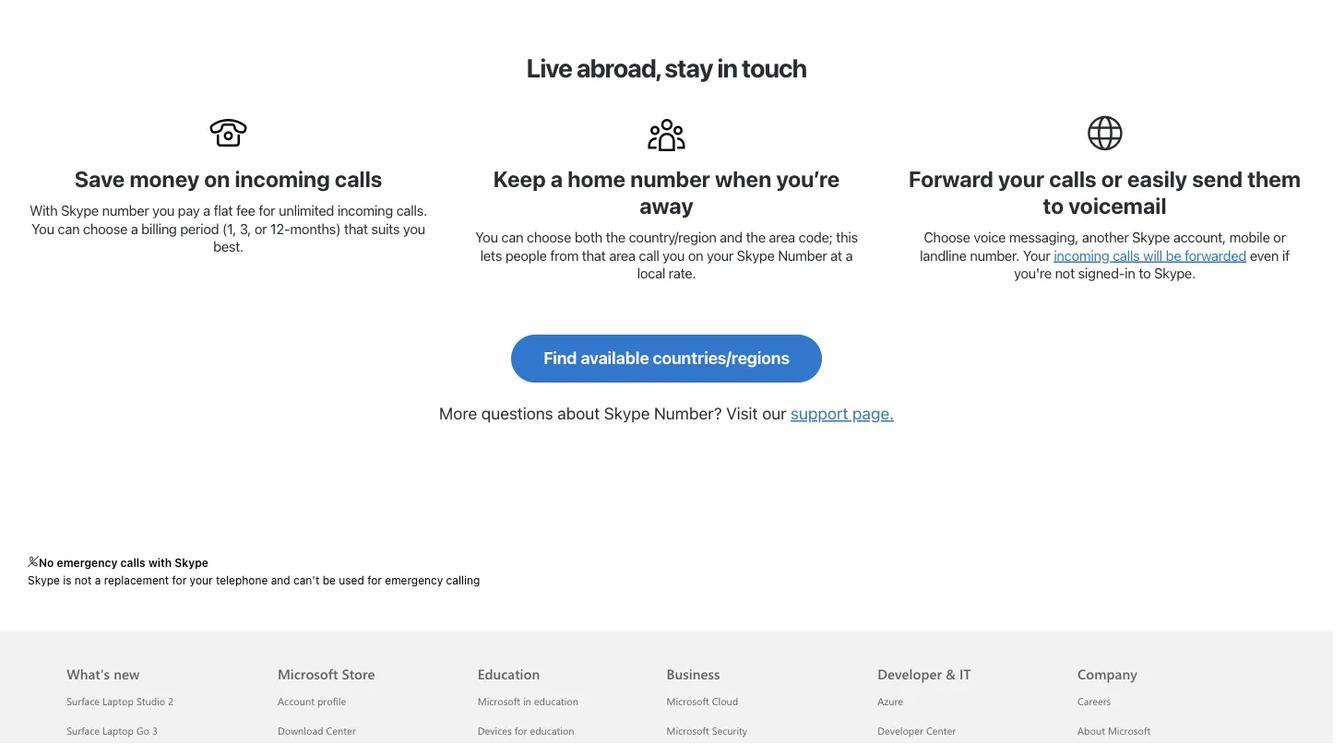 Task type: describe. For each thing, give the bounding box(es) containing it.
you're
[[776, 166, 840, 192]]

period
[[180, 221, 219, 237]]

security
[[712, 724, 747, 738]]

incoming inside with skype number you pay a flat fee for unlimited incoming calls. you can choose a billing period (1, 3, or 12-months) that suits you best.
[[338, 203, 393, 219]]

microsoft for microsoft store
[[278, 665, 338, 683]]

touch
[[742, 52, 807, 83]]

to inside even if you're not signed-in to skype.
[[1139, 265, 1151, 281]]

you're
[[1014, 265, 1052, 281]]

store
[[342, 665, 375, 683]]

home
[[568, 166, 626, 192]]

them
[[1247, 166, 1301, 192]]

you inside 'you can choose both the country/region and the area code; this lets people from that area call you on your skype number at a local rate.'
[[475, 229, 498, 245]]

business heading
[[667, 632, 855, 687]]

developer & it heading
[[878, 632, 1055, 687]]

choose inside 'you can choose both the country/region and the area code; this lets people from that area call you on your skype number at a local rate.'
[[527, 229, 571, 245]]

choose inside with skype number you pay a flat fee for unlimited incoming calls. you can choose a billing period (1, 3, or 12-months) that suits you best.
[[83, 221, 127, 237]]

0 horizontal spatial area
[[609, 247, 635, 263]]

can't
[[293, 574, 319, 587]]

skype is not a replacement for your telephone and can't be used for emergency calling
[[28, 574, 480, 587]]

calls left will
[[1113, 247, 1140, 263]]

microsoft store
[[278, 665, 375, 683]]

microsoft cloud link
[[667, 695, 738, 709]]

skype inside 'you can choose both the country/region and the area code; this lets people from that area call you on your skype number at a local rate.'
[[737, 247, 775, 263]]

pay
[[178, 203, 200, 219]]

1 horizontal spatial emergency
[[385, 574, 443, 587]]

it
[[959, 665, 971, 683]]

2
[[168, 695, 174, 709]]

calls inside forward your calls or easily send them to voicemail
[[1049, 166, 1097, 192]]

education
[[478, 665, 540, 683]]

suits
[[371, 221, 400, 237]]

devices for education
[[478, 724, 574, 738]]

forward
[[909, 166, 994, 192]]

code;
[[799, 229, 833, 245]]

to inside forward your calls or easily send them to voicemail
[[1043, 192, 1064, 218]]

devices for education link
[[478, 724, 574, 738]]

microsoft for microsoft cloud
[[667, 695, 709, 709]]

no
[[39, 557, 54, 570]]

months)
[[290, 221, 341, 237]]

flat
[[214, 203, 233, 219]]

calling
[[446, 574, 480, 587]]

messaging,
[[1009, 229, 1079, 245]]

abroad,
[[576, 52, 660, 83]]

skype inside with skype number you pay a flat fee for unlimited incoming calls. you can choose a billing period (1, 3, or 12-months) that suits you best.
[[61, 203, 99, 219]]

billing
[[141, 221, 177, 237]]

replacement
[[104, 574, 169, 587]]

calls up 'replacement'
[[120, 557, 145, 570]]

money
[[130, 166, 199, 192]]

surface laptop studio 2 link
[[67, 695, 174, 709]]

center for developer
[[926, 724, 956, 738]]

business
[[667, 665, 720, 683]]

1 vertical spatial you
[[403, 221, 425, 237]]

0 vertical spatial you
[[152, 203, 174, 219]]

is
[[63, 574, 71, 587]]

&
[[946, 665, 956, 683]]

you inside 'you can choose both the country/region and the area code; this lets people from that area call you on your skype number at a local rate.'
[[663, 247, 685, 263]]

center for microsoft
[[326, 724, 356, 738]]

find available countries/regions button
[[511, 335, 822, 383]]

go
[[136, 724, 149, 738]]

microsoft store heading
[[278, 632, 456, 687]]

number inside with skype number you pay a flat fee for unlimited incoming calls. you can choose a billing period (1, 3, or 12-months) that suits you best.
[[102, 203, 149, 219]]

you can choose both the country/region and the area code; this lets people from that area call you on your skype number at a local rate.
[[475, 229, 858, 281]]

0 vertical spatial on
[[204, 166, 230, 192]]

find
[[543, 348, 577, 368]]

careers link
[[1078, 695, 1111, 709]]

microsoft for microsoft security
[[667, 724, 709, 738]]

unlimited
[[279, 203, 334, 219]]

account profile link
[[278, 695, 346, 709]]

surface laptop go 3 link
[[67, 724, 158, 738]]

landline
[[920, 247, 967, 263]]

1 horizontal spatial be
[[1166, 247, 1181, 263]]

calls.
[[396, 203, 427, 219]]

support page. link
[[791, 403, 894, 423]]

skype.
[[1154, 265, 1196, 281]]

our
[[762, 403, 787, 423]]

visit
[[726, 403, 758, 423]]

surface for surface laptop studio 2
[[67, 695, 100, 709]]

skype right about
[[604, 403, 650, 423]]

best.
[[213, 239, 243, 255]]

when
[[715, 166, 772, 192]]

3
[[152, 724, 158, 738]]

number?
[[654, 403, 722, 423]]

surface for surface laptop go 3
[[67, 724, 100, 738]]

incoming calls will be forwarded link
[[1054, 247, 1246, 263]]

for inside footer resource links element
[[514, 724, 527, 738]]

or inside choose voice messaging, another skype account, mobile or landline number. your
[[1273, 229, 1286, 245]]

0 horizontal spatial incoming
[[235, 166, 330, 192]]

even if you're not signed-in to skype.
[[1014, 247, 1290, 281]]

questions
[[481, 403, 553, 423]]

0 horizontal spatial be
[[323, 574, 336, 587]]

about microsoft
[[1078, 724, 1151, 738]]

skype inside choose voice messaging, another skype account, mobile or landline number. your
[[1132, 229, 1170, 245]]

mobile
[[1229, 229, 1270, 245]]

about
[[557, 403, 600, 423]]

easily
[[1127, 166, 1187, 192]]

from
[[550, 247, 578, 263]]

stay
[[665, 52, 713, 83]]

local
[[637, 265, 665, 281]]

account
[[278, 695, 314, 709]]

for right 'replacement'
[[172, 574, 187, 587]]

find available countries/regions
[[543, 348, 790, 368]]

education for microsoft in education
[[534, 695, 578, 709]]

account profile
[[278, 695, 346, 709]]

used
[[339, 574, 364, 587]]

save money on incoming calls
[[74, 166, 382, 192]]

will
[[1143, 247, 1162, 263]]

voice
[[974, 229, 1006, 245]]

about microsoft link
[[1078, 724, 1151, 738]]



Task type: locate. For each thing, give the bounding box(es) containing it.
1 vertical spatial emergency
[[385, 574, 443, 587]]

0 horizontal spatial on
[[204, 166, 230, 192]]

if
[[1282, 247, 1290, 263]]

0 horizontal spatial you
[[32, 221, 54, 237]]

0 vertical spatial be
[[1166, 247, 1181, 263]]

a
[[551, 166, 563, 192], [203, 203, 210, 219], [131, 221, 138, 237], [846, 247, 853, 263], [95, 574, 101, 587]]

what's
[[67, 665, 110, 683]]

1 horizontal spatial or
[[1101, 166, 1123, 192]]

incoming up the signed-
[[1054, 247, 1109, 263]]

can inside with skype number you pay a flat fee for unlimited incoming calls. you can choose a billing period (1, 3, or 12-months) that suits you best.
[[58, 221, 80, 237]]

1 horizontal spatial on
[[688, 247, 703, 263]]

2 horizontal spatial incoming
[[1054, 247, 1109, 263]]

1 vertical spatial surface
[[67, 724, 100, 738]]

1 vertical spatial your
[[707, 247, 733, 263]]

1 horizontal spatial not
[[1055, 265, 1075, 281]]

download center link
[[278, 724, 356, 738]]

0 horizontal spatial to
[[1043, 192, 1064, 218]]

center down &
[[926, 724, 956, 738]]

laptop for go
[[102, 724, 134, 738]]

your
[[998, 166, 1044, 192], [707, 247, 733, 263], [190, 574, 213, 587]]

emergency left calling
[[385, 574, 443, 587]]

laptop left go
[[102, 724, 134, 738]]

number inside the "keep a home number when you're away"
[[630, 166, 710, 192]]

0 horizontal spatial your
[[190, 574, 213, 587]]

laptop for studio
[[102, 695, 134, 709]]

microsoft right about on the right bottom of the page
[[1108, 724, 1151, 738]]

microsoft down education on the bottom
[[478, 695, 520, 709]]

area left call
[[609, 247, 635, 263]]

download center
[[278, 724, 356, 738]]

this
[[836, 229, 858, 245]]

and inside 'you can choose both the country/region and the area code; this lets people from that area call you on your skype number at a local rate.'
[[720, 229, 743, 245]]

developer for developer & it
[[878, 665, 942, 683]]

2 surface from the top
[[67, 724, 100, 738]]

or up if at top right
[[1273, 229, 1286, 245]]

be up skype.
[[1166, 247, 1181, 263]]

incoming
[[235, 166, 330, 192], [338, 203, 393, 219], [1054, 247, 1109, 263]]

for right used
[[367, 574, 382, 587]]

center
[[326, 724, 356, 738], [926, 724, 956, 738]]

azure link
[[878, 695, 903, 709]]

microsoft for microsoft in education
[[478, 695, 520, 709]]

microsoft down microsoft cloud link
[[667, 724, 709, 738]]

0 horizontal spatial choose
[[83, 221, 127, 237]]

0 vertical spatial to
[[1043, 192, 1064, 218]]

you up 'lets'
[[475, 229, 498, 245]]

0 vertical spatial and
[[720, 229, 743, 245]]

0 vertical spatial education
[[534, 695, 578, 709]]

0 vertical spatial not
[[1055, 265, 1075, 281]]

your up messaging, in the right top of the page
[[998, 166, 1044, 192]]

studio
[[136, 695, 165, 709]]

for right fee
[[259, 203, 275, 219]]

on up flat at the top left of page
[[204, 166, 230, 192]]

another
[[1082, 229, 1129, 245]]

page.
[[852, 403, 894, 423]]

1 horizontal spatial your
[[707, 247, 733, 263]]

country/region
[[629, 229, 716, 245]]

to up messaging, in the right top of the page
[[1043, 192, 1064, 218]]

not inside even if you're not signed-in to skype.
[[1055, 265, 1075, 281]]

your down the country/region
[[707, 247, 733, 263]]

in inside footer resource links element
[[523, 695, 531, 709]]

a inside 'you can choose both the country/region and the area code; this lets people from that area call you on your skype number at a local rate.'
[[846, 247, 853, 263]]

surface
[[67, 695, 100, 709], [67, 724, 100, 738]]

choose voice messaging, another skype account, mobile or landline number. your
[[920, 229, 1286, 263]]

the down when in the right of the page
[[746, 229, 766, 245]]

send
[[1192, 166, 1243, 192]]

0 horizontal spatial the
[[606, 229, 625, 245]]

telephone
[[216, 574, 268, 587]]

choose up from
[[527, 229, 571, 245]]

0 horizontal spatial emergency
[[57, 557, 117, 570]]

number
[[778, 247, 827, 263]]

in right stay
[[717, 52, 737, 83]]

0 horizontal spatial in
[[523, 695, 531, 709]]

at
[[831, 247, 842, 263]]

your left telephone
[[190, 574, 213, 587]]

1 horizontal spatial incoming
[[338, 203, 393, 219]]

you inside with skype number you pay a flat fee for unlimited incoming calls. you can choose a billing period (1, 3, or 12-months) that suits you best.
[[32, 221, 54, 237]]

that left suits
[[344, 221, 368, 237]]

voicemail
[[1069, 192, 1167, 218]]

more
[[439, 403, 477, 423]]

in up devices for education link
[[523, 695, 531, 709]]

0 vertical spatial area
[[769, 229, 795, 245]]

1 laptop from the top
[[102, 695, 134, 709]]

1 vertical spatial in
[[1125, 265, 1135, 281]]

what's new heading
[[67, 632, 256, 687]]

2 horizontal spatial in
[[1125, 265, 1135, 281]]

a inside the "keep a home number when you're away"
[[551, 166, 563, 192]]

cloud
[[712, 695, 738, 709]]

1 horizontal spatial in
[[717, 52, 737, 83]]

calls up voicemail
[[1049, 166, 1097, 192]]

that down both
[[582, 247, 606, 263]]

1 vertical spatial developer
[[878, 724, 923, 738]]

careers
[[1078, 695, 1111, 709]]

keep a home number when you're away
[[493, 166, 840, 218]]

skype right with
[[61, 203, 99, 219]]

2 horizontal spatial or
[[1273, 229, 1286, 245]]

can up people
[[501, 229, 523, 245]]

new
[[114, 665, 140, 683]]

available
[[581, 348, 649, 368]]

2 vertical spatial your
[[190, 574, 213, 587]]

a right at
[[846, 247, 853, 263]]

not right "you're"
[[1055, 265, 1075, 281]]

signed-
[[1078, 265, 1125, 281]]

incoming calls will be forwarded
[[1054, 247, 1246, 263]]

download
[[278, 724, 323, 738]]

both
[[575, 229, 602, 245]]

you
[[32, 221, 54, 237], [475, 229, 498, 245]]

1 horizontal spatial choose
[[527, 229, 571, 245]]

(1,
[[222, 221, 236, 237]]

a left the billing
[[131, 221, 138, 237]]

0 horizontal spatial can
[[58, 221, 80, 237]]

center down profile
[[326, 724, 356, 738]]

footer resource links element
[[0, 632, 1333, 744]]

0 vertical spatial incoming
[[235, 166, 330, 192]]

1 horizontal spatial you
[[403, 221, 425, 237]]

can inside 'you can choose both the country/region and the area code; this lets people from that area call you on your skype number at a local rate.'
[[501, 229, 523, 245]]

0 horizontal spatial and
[[271, 574, 290, 587]]

0 vertical spatial your
[[998, 166, 1044, 192]]

laptop
[[102, 695, 134, 709], [102, 724, 134, 738]]

a right is
[[95, 574, 101, 587]]

2 center from the left
[[926, 724, 956, 738]]

or right 3,
[[254, 221, 267, 237]]

0 horizontal spatial not
[[75, 574, 92, 587]]

0 horizontal spatial that
[[344, 221, 368, 237]]

calls
[[335, 166, 382, 192], [1049, 166, 1097, 192], [1113, 247, 1140, 263], [120, 557, 145, 570]]

with skype number you pay a flat fee for unlimited incoming calls. you can choose a billing period (1, 3, or 12-months) that suits you best.
[[30, 203, 427, 255]]

support
[[791, 403, 848, 423]]

2 vertical spatial incoming
[[1054, 247, 1109, 263]]

incoming up unlimited
[[235, 166, 330, 192]]

1 vertical spatial incoming
[[338, 203, 393, 219]]

1 vertical spatial on
[[688, 247, 703, 263]]

developer
[[878, 665, 942, 683], [878, 724, 923, 738]]

call
[[639, 247, 659, 263]]

1 horizontal spatial the
[[746, 229, 766, 245]]

microsoft cloud
[[667, 695, 738, 709]]

with
[[148, 557, 172, 570]]

1 horizontal spatial you
[[475, 229, 498, 245]]

microsoft in education link
[[478, 695, 578, 709]]

1 vertical spatial that
[[582, 247, 606, 263]]

incoming up suits
[[338, 203, 393, 219]]

0 vertical spatial in
[[717, 52, 737, 83]]

emergency
[[57, 557, 117, 570], [385, 574, 443, 587]]

1 horizontal spatial that
[[582, 247, 606, 263]]

1 vertical spatial education
[[530, 724, 574, 738]]

calls up suits
[[335, 166, 382, 192]]

1 horizontal spatial to
[[1139, 265, 1151, 281]]

developer & it
[[878, 665, 971, 683]]

1 horizontal spatial and
[[720, 229, 743, 245]]

on up rate.
[[688, 247, 703, 263]]

number up the billing
[[102, 203, 149, 219]]

0 horizontal spatial or
[[254, 221, 267, 237]]

surface laptop studio 2
[[67, 695, 174, 709]]

what's new
[[67, 665, 140, 683]]

education heading
[[478, 632, 655, 687]]

2 the from the left
[[746, 229, 766, 245]]

can
[[58, 221, 80, 237], [501, 229, 523, 245]]

more questions about skype number? visit our support page.
[[439, 403, 894, 423]]

1 vertical spatial to
[[1139, 265, 1151, 281]]

in down incoming calls will be forwarded
[[1125, 265, 1135, 281]]

1 horizontal spatial area
[[769, 229, 795, 245]]

2 developer from the top
[[878, 724, 923, 738]]

with
[[30, 203, 58, 219]]

0 vertical spatial that
[[344, 221, 368, 237]]

choose
[[924, 229, 970, 245]]

you down with
[[32, 221, 54, 237]]

or
[[1101, 166, 1123, 192], [254, 221, 267, 237], [1273, 229, 1286, 245]]

azure
[[878, 695, 903, 709]]

3,
[[240, 221, 251, 237]]

on inside 'you can choose both the country/region and the area code; this lets people from that area call you on your skype number at a local rate.'
[[688, 247, 703, 263]]

education down microsoft in education link
[[530, 724, 574, 738]]

keep
[[493, 166, 546, 192]]

you up the billing
[[152, 203, 174, 219]]

1 vertical spatial laptop
[[102, 724, 134, 738]]

2 horizontal spatial your
[[998, 166, 1044, 192]]

live abroad, stay in touch
[[526, 52, 807, 83]]

education for devices for education
[[530, 724, 574, 738]]

skype up incoming calls will be forwarded
[[1132, 229, 1170, 245]]

for inside with skype number you pay a flat fee for unlimited incoming calls. you can choose a billing period (1, 3, or 12-months) that suits you best.
[[259, 203, 275, 219]]

or inside with skype number you pay a flat fee for unlimited incoming calls. you can choose a billing period (1, 3, or 12-months) that suits you best.
[[254, 221, 267, 237]]

developer up 'azure' link
[[878, 665, 942, 683]]

save
[[74, 166, 125, 192]]

1 vertical spatial and
[[271, 574, 290, 587]]

be left used
[[323, 574, 336, 587]]

0 vertical spatial number
[[630, 166, 710, 192]]

emergency up is
[[57, 557, 117, 570]]

1 vertical spatial not
[[75, 574, 92, 587]]

1 surface from the top
[[67, 695, 100, 709]]

2 horizontal spatial you
[[663, 247, 685, 263]]

to down incoming calls will be forwarded
[[1139, 265, 1151, 281]]

laptop down "new"
[[102, 695, 134, 709]]

skype left number
[[737, 247, 775, 263]]

microsoft down business
[[667, 695, 709, 709]]

and left 'can't'
[[271, 574, 290, 587]]

your inside forward your calls or easily send them to voicemail
[[998, 166, 1044, 192]]

can down save
[[58, 221, 80, 237]]

forward your calls or easily send them to voicemail
[[909, 166, 1301, 218]]

developer inside heading
[[878, 665, 942, 683]]

and right the country/region
[[720, 229, 743, 245]]

company heading
[[1078, 632, 1255, 687]]

0 horizontal spatial you
[[152, 203, 174, 219]]

choose down save
[[83, 221, 127, 237]]

countries/regions
[[653, 348, 790, 368]]

0 vertical spatial surface
[[67, 695, 100, 709]]

0 vertical spatial laptop
[[102, 695, 134, 709]]

education
[[534, 695, 578, 709], [530, 724, 574, 738]]

or inside forward your calls or easily send them to voicemail
[[1101, 166, 1123, 192]]

1 developer from the top
[[878, 665, 942, 683]]

live
[[526, 52, 572, 83]]

you down calls.
[[403, 221, 425, 237]]

2 vertical spatial in
[[523, 695, 531, 709]]

1 horizontal spatial can
[[501, 229, 523, 245]]

1 horizontal spatial center
[[926, 724, 956, 738]]

a left flat at the top left of page
[[203, 203, 210, 219]]

surface down what's
[[67, 695, 100, 709]]

1 center from the left
[[326, 724, 356, 738]]

microsoft
[[278, 665, 338, 683], [478, 695, 520, 709], [667, 695, 709, 709], [667, 724, 709, 738], [1108, 724, 1151, 738]]

area up number
[[769, 229, 795, 245]]

education up devices for education link
[[534, 695, 578, 709]]

your inside 'you can choose both the country/region and the area code; this lets people from that area call you on your skype number at a local rate.'
[[707, 247, 733, 263]]

that inside with skype number you pay a flat fee for unlimited incoming calls. you can choose a billing period (1, 3, or 12-months) that suits you best.
[[344, 221, 368, 237]]

0 horizontal spatial center
[[326, 724, 356, 738]]

and
[[720, 229, 743, 245], [271, 574, 290, 587]]

1 vertical spatial number
[[102, 203, 149, 219]]

microsoft in education
[[478, 695, 578, 709]]

skype right "with"
[[175, 557, 208, 570]]

on
[[204, 166, 230, 192], [688, 247, 703, 263]]

for right devices at the bottom left of the page
[[514, 724, 527, 738]]

that inside 'you can choose both the country/region and the area code; this lets people from that area call you on your skype number at a local rate.'
[[582, 247, 606, 263]]

developer for developer center
[[878, 724, 923, 738]]

2 vertical spatial you
[[663, 247, 685, 263]]

developer down azure
[[878, 724, 923, 738]]

0 vertical spatial emergency
[[57, 557, 117, 570]]

no emergency calls with skype
[[39, 557, 208, 570]]

rate.
[[669, 265, 696, 281]]

1 horizontal spatial number
[[630, 166, 710, 192]]

people
[[505, 247, 547, 263]]

2 laptop from the top
[[102, 724, 134, 738]]

the right both
[[606, 229, 625, 245]]

not right is
[[75, 574, 92, 587]]

in inside even if you're not signed-in to skype.
[[1125, 265, 1135, 281]]

1 vertical spatial be
[[323, 574, 336, 587]]

1 vertical spatial area
[[609, 247, 635, 263]]

microsoft inside heading
[[278, 665, 338, 683]]

to
[[1043, 192, 1064, 218], [1139, 265, 1151, 281]]

or up voicemail
[[1101, 166, 1123, 192]]

you down the country/region
[[663, 247, 685, 263]]

number up away
[[630, 166, 710, 192]]

0 vertical spatial developer
[[878, 665, 942, 683]]

in
[[717, 52, 737, 83], [1125, 265, 1135, 281], [523, 695, 531, 709]]

surface down surface laptop studio 2 link
[[67, 724, 100, 738]]

a right keep
[[551, 166, 563, 192]]

surface laptop go 3
[[67, 724, 158, 738]]

0 horizontal spatial number
[[102, 203, 149, 219]]

microsoft up account profile link
[[278, 665, 338, 683]]

skype down no
[[28, 574, 60, 587]]

1 the from the left
[[606, 229, 625, 245]]

for
[[259, 203, 275, 219], [172, 574, 187, 587], [367, 574, 382, 587], [514, 724, 527, 738]]



Task type: vqa. For each thing, say whether or not it's contained in the screenshot.
middle in
yes



